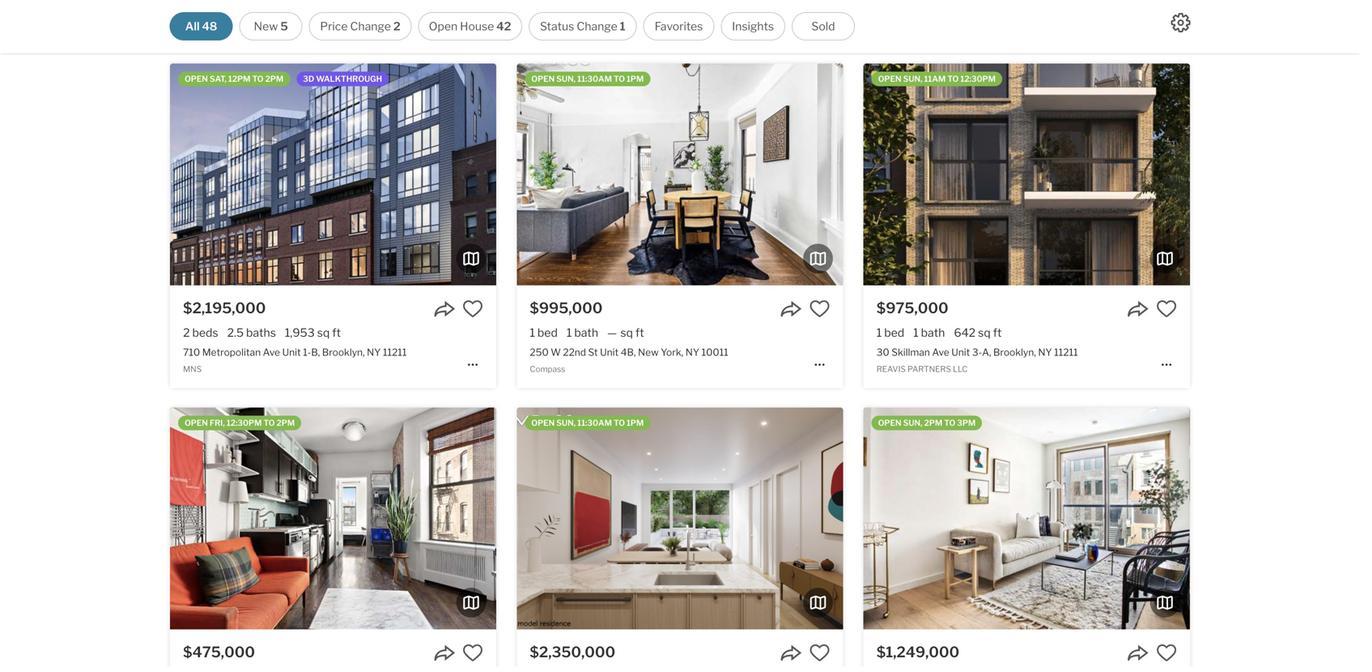 Task type: describe. For each thing, give the bounding box(es) containing it.
open house 42
[[429, 19, 512, 33]]

group
[[567, 20, 590, 30]]

ny inside the 710 metropolitan ave unit 1-b, brooklyn, ny 11211 mns
[[367, 347, 381, 359]]

2 inside price change option
[[394, 19, 401, 33]]

2 ft from the left
[[636, 326, 645, 340]]

New radio
[[239, 12, 303, 41]]

a,
[[983, 347, 992, 359]]

$475,000
[[183, 644, 255, 661]]

corcoran
[[530, 20, 565, 30]]

11:30am for $2,350,000
[[578, 418, 612, 428]]

b,
[[311, 347, 320, 359]]

favorite button checkbox for $2,350,000
[[810, 643, 831, 664]]

price
[[320, 19, 348, 33]]

airy
[[238, 2, 257, 14]]

48
[[202, 19, 217, 33]]

2 photo of 78 meserole ave #1, brooklyn, ny 11222 image from the left
[[844, 408, 1170, 630]]

661 driggs ave unit 2a, brooklyn, ny 11211 corcoran group
[[530, 2, 723, 30]]

30 skillman ave unit 3-a, brooklyn, ny 11211 reavis partners llc
[[877, 347, 1079, 374]]

favorite button image for $2,350,000
[[810, 643, 831, 664]]

to for $995,000
[[614, 74, 625, 84]]

12pm
[[228, 74, 251, 84]]

1 bath for $975,000
[[914, 326, 946, 340]]

1,953 sq ft
[[285, 326, 341, 340]]

11211 for $2,195,000
[[383, 347, 407, 359]]

1,953
[[285, 326, 315, 340]]

all 48
[[185, 19, 217, 33]]

price change 2
[[320, 19, 401, 33]]

open sun, 11am to 12:30pm
[[879, 74, 996, 84]]

unit inside 250 w 22nd st unit 4b, new york, ny 10011 compass
[[600, 347, 619, 359]]

favorite button image for $975,000
[[1157, 298, 1178, 319]]

skillman
[[892, 347, 931, 359]]

bath for $995,000
[[575, 326, 599, 340]]

option group containing all
[[170, 12, 855, 41]]

open for $1,249,000
[[879, 418, 902, 428]]

beds
[[192, 326, 218, 340]]

661
[[530, 2, 548, 14]]

favorite button checkbox for $975,000
[[1157, 298, 1178, 319]]

1 bed for $995,000
[[530, 326, 558, 340]]

sun, for $1,249,000
[[904, 418, 923, 428]]

favorite button checkbox for $2,195,000
[[463, 298, 484, 319]]

all
[[185, 19, 200, 33]]

$2,350,000
[[530, 644, 616, 661]]

dawns
[[226, 20, 251, 30]]

fri,
[[210, 418, 225, 428]]

st
[[589, 347, 598, 359]]

bed for $975,000
[[885, 326, 905, 340]]

unit for driggs
[[601, 2, 619, 14]]

ave for $975,000
[[933, 347, 950, 359]]

2 photo of 30 skillman ave unit 3-a, brooklyn, ny 11211 image from the left
[[1191, 63, 1361, 285]]

to for $1,249,000
[[945, 418, 956, 428]]

1 up 30
[[877, 326, 882, 340]]

710
[[183, 347, 200, 359]]

status change 1
[[540, 19, 626, 33]]

2a,
[[622, 2, 637, 14]]

2pm for $475,000
[[277, 418, 295, 428]]

ny inside 98 s mount airy rd, croton-on-hudson, ny 10520 century 21 dawns gold realty
[[365, 2, 379, 14]]

to for $975,000
[[948, 74, 959, 84]]

10011
[[702, 347, 729, 359]]

open sun, 11:30am to 1pm for $995,000
[[532, 74, 644, 84]]

ave inside 661 driggs ave unit 2a, brooklyn, ny 11211 corcoran group
[[581, 2, 599, 14]]

Sold radio
[[792, 12, 855, 41]]

ny inside 250 w 22nd st unit 4b, new york, ny 10011 compass
[[686, 347, 700, 359]]

rd,
[[259, 2, 273, 14]]

insights
[[732, 19, 775, 33]]

ny inside 661 driggs ave unit 2a, brooklyn, ny 11211 corcoran group
[[683, 2, 697, 14]]

1-
[[303, 347, 311, 359]]

brooklyn, inside 661 driggs ave unit 2a, brooklyn, ny 11211 corcoran group
[[639, 2, 681, 14]]

2pm for $2,195,000
[[265, 74, 284, 84]]

—
[[608, 326, 618, 340]]

gold
[[253, 20, 271, 30]]

11211 inside 661 driggs ave unit 2a, brooklyn, ny 11211 corcoran group
[[699, 2, 723, 14]]

0 vertical spatial 12:30pm
[[961, 74, 996, 84]]

open for $2,195,000
[[185, 74, 208, 84]]

2 beds
[[183, 326, 218, 340]]

$1,249,000
[[877, 644, 960, 661]]

sun, for $975,000
[[904, 74, 923, 84]]

new 5
[[254, 19, 288, 33]]

ny inside "30 skillman ave unit 3-a, brooklyn, ny 11211 reavis partners llc"
[[1039, 347, 1053, 359]]

to for $2,350,000
[[614, 418, 625, 428]]

sun, for $2,350,000
[[557, 418, 576, 428]]

driggs
[[550, 2, 579, 14]]

favorite button checkbox for $1,249,000
[[1157, 643, 1178, 664]]

1 up skillman
[[914, 326, 919, 340]]

2.5
[[227, 326, 244, 340]]

s
[[198, 2, 204, 14]]

w
[[551, 347, 561, 359]]

baths
[[246, 326, 276, 340]]

22nd
[[563, 347, 586, 359]]

sold
[[812, 19, 836, 33]]

open sat, 12pm to 2pm
[[185, 74, 284, 84]]

favorite button image for $1,249,000
[[1157, 643, 1178, 664]]

compass
[[530, 365, 566, 374]]

1pm for $995,000
[[627, 74, 644, 84]]

2.5 baths
[[227, 326, 276, 340]]

realty
[[272, 20, 297, 30]]

1 photo of 78 meserole ave #1, brooklyn, ny 11222 image from the left
[[517, 408, 844, 630]]

favorite button image for $995,000
[[810, 298, 831, 319]]

1 up '22nd'
[[567, 326, 572, 340]]

3d walkthrough
[[303, 74, 382, 84]]

250
[[530, 347, 549, 359]]



Task type: locate. For each thing, give the bounding box(es) containing it.
1
[[620, 19, 626, 33], [530, 326, 535, 340], [567, 326, 572, 340], [877, 326, 882, 340], [914, 326, 919, 340]]

open left sat,
[[185, 74, 208, 84]]

11:30am down "status change" "radio"
[[578, 74, 612, 84]]

1 1 bed from the left
[[530, 326, 558, 340]]

open
[[185, 74, 208, 84], [532, 74, 555, 84], [879, 74, 902, 84], [185, 418, 208, 428], [532, 418, 555, 428], [879, 418, 902, 428]]

sq
[[317, 326, 330, 340], [621, 326, 633, 340], [979, 326, 991, 340]]

1 bath up '22nd'
[[567, 326, 599, 340]]

1 photo of 264 w 22nd st #17, new york, ny 10011 image from the left
[[170, 408, 497, 630]]

11am
[[925, 74, 946, 84]]

brooklyn, for $2,195,000
[[322, 347, 365, 359]]

bath for $975,000
[[922, 326, 946, 340]]

0 horizontal spatial 1 bed
[[530, 326, 558, 340]]

open fri, 12:30pm to 2pm
[[185, 418, 295, 428]]

ave for $2,195,000
[[263, 347, 280, 359]]

status
[[540, 19, 575, 33]]

to for $2,195,000
[[252, 74, 264, 84]]

photo of 710 metropolitan ave unit 1-b, brooklyn, ny 11211 image
[[170, 63, 497, 285], [497, 63, 823, 285]]

open sun, 2pm to 3pm
[[879, 418, 976, 428]]

to left 3pm
[[945, 418, 956, 428]]

42
[[497, 19, 512, 33]]

unit inside 661 driggs ave unit 2a, brooklyn, ny 11211 corcoran group
[[601, 2, 619, 14]]

2pm left 3pm
[[925, 418, 943, 428]]

to
[[252, 74, 264, 84], [614, 74, 625, 84], [948, 74, 959, 84], [264, 418, 275, 428], [614, 418, 625, 428], [945, 418, 956, 428]]

$995,000
[[530, 299, 603, 317]]

Price Change radio
[[309, 12, 412, 41]]

1 photo of 30 skillman ave unit 3-a, brooklyn, ny 11211 image from the left
[[864, 63, 1191, 285]]

5
[[281, 19, 288, 33]]

2 1 bath from the left
[[914, 326, 946, 340]]

All radio
[[170, 12, 233, 41]]

new inside option
[[254, 19, 278, 33]]

11211 inside the 710 metropolitan ave unit 1-b, brooklyn, ny 11211 mns
[[383, 347, 407, 359]]

11211 up favorites
[[699, 2, 723, 14]]

brooklyn, right b, at the left bottom of the page
[[322, 347, 365, 359]]

open for $995,000
[[532, 74, 555, 84]]

brooklyn, inside the 710 metropolitan ave unit 1-b, brooklyn, ny 11211 mns
[[322, 347, 365, 359]]

sun, down status
[[557, 74, 576, 84]]

favorite button checkbox for $475,000
[[463, 643, 484, 664]]

2 photo of 710 metropolitan ave unit 1-b, brooklyn, ny 11211 image from the left
[[497, 63, 823, 285]]

2 sq from the left
[[621, 326, 633, 340]]

2 horizontal spatial 11211
[[1055, 347, 1079, 359]]

2 change from the left
[[577, 19, 618, 33]]

bath up skillman
[[922, 326, 946, 340]]

11211 inside "30 skillman ave unit 3-a, brooklyn, ny 11211 reavis partners llc"
[[1055, 347, 1079, 359]]

favorite button image
[[463, 298, 484, 319], [1157, 298, 1178, 319], [463, 643, 484, 664]]

642
[[955, 326, 976, 340]]

sq right 642
[[979, 326, 991, 340]]

unit left 1-
[[282, 347, 301, 359]]

ny
[[365, 2, 379, 14], [683, 2, 697, 14], [367, 347, 381, 359], [686, 347, 700, 359], [1039, 347, 1053, 359]]

1 horizontal spatial brooklyn,
[[639, 2, 681, 14]]

open down the compass
[[532, 418, 555, 428]]

ave inside the 710 metropolitan ave unit 1-b, brooklyn, ny 11211 mns
[[263, 347, 280, 359]]

0 vertical spatial 2
[[394, 19, 401, 33]]

11:30am down st
[[578, 418, 612, 428]]

photo of 30 skillman ave unit 3-a, brooklyn, ny 11211 image
[[864, 63, 1191, 285], [1191, 63, 1361, 285]]

1 bath for $995,000
[[567, 326, 599, 340]]

favorite button image
[[810, 298, 831, 319], [810, 643, 831, 664], [1157, 643, 1178, 664]]

2 open sun, 11:30am to 1pm from the top
[[532, 418, 644, 428]]

30
[[877, 347, 890, 359]]

4b,
[[621, 347, 636, 359]]

2 bed from the left
[[885, 326, 905, 340]]

1 horizontal spatial 12:30pm
[[961, 74, 996, 84]]

to right 11am
[[948, 74, 959, 84]]

1 vertical spatial 1pm
[[627, 418, 644, 428]]

brooklyn, up favorites
[[639, 2, 681, 14]]

1 horizontal spatial sq
[[621, 326, 633, 340]]

1 bath up skillman
[[914, 326, 946, 340]]

3-
[[973, 347, 983, 359]]

1 horizontal spatial 11211
[[699, 2, 723, 14]]

ft
[[332, 326, 341, 340], [636, 326, 645, 340], [994, 326, 1002, 340]]

unit right st
[[600, 347, 619, 359]]

favorite button image for $2,195,000
[[463, 298, 484, 319]]

ave inside "30 skillman ave unit 3-a, brooklyn, ny 11211 reavis partners llc"
[[933, 347, 950, 359]]

1 up 250
[[530, 326, 535, 340]]

open left 11am
[[879, 74, 902, 84]]

1 horizontal spatial 1 bath
[[914, 326, 946, 340]]

1 horizontal spatial change
[[577, 19, 618, 33]]

21
[[215, 20, 224, 30]]

2pm left 3d
[[265, 74, 284, 84]]

Insights radio
[[721, 12, 786, 41]]

on-
[[310, 2, 326, 14]]

1 bed up 250
[[530, 326, 558, 340]]

0 horizontal spatial 12:30pm
[[227, 418, 262, 428]]

11211 for $975,000
[[1055, 347, 1079, 359]]

0 vertical spatial 11:30am
[[578, 74, 612, 84]]

1 vertical spatial open sun, 11:30am to 1pm
[[532, 418, 644, 428]]

unit
[[601, 2, 619, 14], [282, 347, 301, 359], [600, 347, 619, 359], [952, 347, 971, 359]]

12:30pm right 11am
[[961, 74, 996, 84]]

2 horizontal spatial ave
[[933, 347, 950, 359]]

Open House radio
[[418, 12, 522, 41]]

bed up w
[[538, 326, 558, 340]]

0 vertical spatial open sun, 11:30am to 1pm
[[532, 74, 644, 84]]

favorite button checkbox for $995,000
[[810, 298, 831, 319]]

partners
[[908, 365, 952, 374]]

unit inside the 710 metropolitan ave unit 1-b, brooklyn, ny 11211 mns
[[282, 347, 301, 359]]

1 down 2a,
[[620, 19, 626, 33]]

0 horizontal spatial sq
[[317, 326, 330, 340]]

710 metropolitan ave unit 1-b, brooklyn, ny 11211 mns
[[183, 347, 407, 374]]

bath
[[575, 326, 599, 340], [922, 326, 946, 340]]

ny right 'a,'
[[1039, 347, 1053, 359]]

open sun, 11:30am to 1pm
[[532, 74, 644, 84], [532, 418, 644, 428]]

1 bed for $975,000
[[877, 326, 905, 340]]

3 ft from the left
[[994, 326, 1002, 340]]

ave up status change 1
[[581, 2, 599, 14]]

change inside option
[[350, 19, 391, 33]]

12:30pm right fri,
[[227, 418, 262, 428]]

1 photo of 710 metropolitan ave unit 1-b, brooklyn, ny 11211 image from the left
[[170, 63, 497, 285]]

11211 right b, at the left bottom of the page
[[383, 347, 407, 359]]

1 bed from the left
[[538, 326, 558, 340]]

1pm down 250 w 22nd st unit 4b, new york, ny 10011 compass
[[627, 418, 644, 428]]

ft right 642
[[994, 326, 1002, 340]]

1 sq from the left
[[317, 326, 330, 340]]

3pm
[[958, 418, 976, 428]]

york,
[[661, 347, 684, 359]]

photo of 156 devoe st unit phr, brooklyn, ny 11211 image
[[864, 408, 1191, 630], [1191, 408, 1361, 630]]

sun, left 3pm
[[904, 418, 923, 428]]

2pm down the 710 metropolitan ave unit 1-b, brooklyn, ny 11211 mns
[[277, 418, 295, 428]]

0 horizontal spatial 11211
[[383, 347, 407, 359]]

photo of 264 w 22nd st #17, new york, ny 10011 image
[[170, 408, 497, 630], [497, 408, 823, 630]]

2 horizontal spatial sq
[[979, 326, 991, 340]]

2 1pm from the top
[[627, 418, 644, 428]]

— sq ft
[[608, 326, 645, 340]]

2 11:30am from the top
[[578, 418, 612, 428]]

change inside "radio"
[[577, 19, 618, 33]]

house
[[460, 19, 494, 33]]

0 vertical spatial 1pm
[[627, 74, 644, 84]]

1 vertical spatial new
[[638, 347, 659, 359]]

Favorites radio
[[644, 12, 715, 41]]

$2,195,000
[[183, 299, 266, 317]]

sq right —
[[621, 326, 633, 340]]

1 horizontal spatial new
[[638, 347, 659, 359]]

ny up price change 2 at the top left of the page
[[365, 2, 379, 14]]

brooklyn, right 'a,'
[[994, 347, 1037, 359]]

1 open sun, 11:30am to 1pm from the top
[[532, 74, 644, 84]]

sq up b, at the left bottom of the page
[[317, 326, 330, 340]]

change
[[350, 19, 391, 33], [577, 19, 618, 33]]

mount
[[206, 2, 236, 14]]

to right 12pm
[[252, 74, 264, 84]]

open for $475,000
[[185, 418, 208, 428]]

sun, left 11am
[[904, 74, 923, 84]]

1 vertical spatial 2
[[183, 326, 190, 340]]

reavis
[[877, 365, 906, 374]]

0 horizontal spatial change
[[350, 19, 391, 33]]

sq for $2,195,000
[[317, 326, 330, 340]]

0 horizontal spatial 2
[[183, 326, 190, 340]]

photo of 250 w 22nd st unit 4b, new york, ny 10011 image
[[517, 63, 844, 285], [844, 63, 1170, 285]]

ft for $2,195,000
[[332, 326, 341, 340]]

change for 1
[[577, 19, 618, 33]]

open left fri,
[[185, 418, 208, 428]]

1 photo of 250 w 22nd st unit 4b, new york, ny 10011 image from the left
[[517, 63, 844, 285]]

0 vertical spatial new
[[254, 19, 278, 33]]

ny right york,
[[686, 347, 700, 359]]

1 horizontal spatial ft
[[636, 326, 645, 340]]

0 horizontal spatial bed
[[538, 326, 558, 340]]

favorite button checkbox
[[463, 298, 484, 319], [810, 298, 831, 319], [1157, 298, 1178, 319], [1157, 643, 1178, 664]]

98 s mount airy rd, croton-on-hudson, ny 10520 century 21 dawns gold realty
[[183, 2, 411, 30]]

0 horizontal spatial 1 bath
[[567, 326, 599, 340]]

11:30am
[[578, 74, 612, 84], [578, 418, 612, 428]]

1pm down 661 driggs ave unit 2a, brooklyn, ny 11211 corcoran group
[[627, 74, 644, 84]]

ft right 1,953
[[332, 326, 341, 340]]

1 vertical spatial 11:30am
[[578, 418, 612, 428]]

ave
[[581, 2, 599, 14], [263, 347, 280, 359], [933, 347, 950, 359]]

0 horizontal spatial ft
[[332, 326, 341, 340]]

sun, for $995,000
[[557, 74, 576, 84]]

1 photo of 156 devoe st unit phr, brooklyn, ny 11211 image from the left
[[864, 408, 1191, 630]]

250 w 22nd st unit 4b, new york, ny 10011 compass
[[530, 347, 729, 374]]

11211 right 'a,'
[[1055, 347, 1079, 359]]

0 horizontal spatial ave
[[263, 347, 280, 359]]

unit for skillman
[[952, 347, 971, 359]]

ft up 4b,
[[636, 326, 645, 340]]

bed for $995,000
[[538, 326, 558, 340]]

3 sq from the left
[[979, 326, 991, 340]]

sun, down the compass
[[557, 418, 576, 428]]

new inside 250 w 22nd st unit 4b, new york, ny 10011 compass
[[638, 347, 659, 359]]

llc
[[953, 365, 968, 374]]

0 horizontal spatial new
[[254, 19, 278, 33]]

brooklyn, for $975,000
[[994, 347, 1037, 359]]

unit left 2a,
[[601, 2, 619, 14]]

open for $975,000
[[879, 74, 902, 84]]

3d
[[303, 74, 315, 84]]

new right 4b,
[[638, 347, 659, 359]]

1 11:30am from the top
[[578, 74, 612, 84]]

$975,000
[[877, 299, 949, 317]]

2 horizontal spatial ft
[[994, 326, 1002, 340]]

1 inside "status change" "radio"
[[620, 19, 626, 33]]

favorite button image for $475,000
[[463, 643, 484, 664]]

11:30am for $995,000
[[578, 74, 612, 84]]

1 change from the left
[[350, 19, 391, 33]]

2 photo of 264 w 22nd st #17, new york, ny 10011 image from the left
[[497, 408, 823, 630]]

2 favorite button checkbox from the left
[[810, 643, 831, 664]]

1 horizontal spatial bed
[[885, 326, 905, 340]]

favorites
[[655, 19, 703, 33]]

Status Change radio
[[529, 12, 637, 41]]

1 bed up 30
[[877, 326, 905, 340]]

photo of 78 meserole ave #1, brooklyn, ny 11222 image
[[517, 408, 844, 630], [844, 408, 1170, 630]]

1 horizontal spatial favorite button checkbox
[[810, 643, 831, 664]]

open sun, 11:30am to 1pm down "status change" "radio"
[[532, 74, 644, 84]]

hudson,
[[326, 2, 363, 14]]

metropolitan
[[202, 347, 261, 359]]

open
[[429, 19, 458, 33]]

2 photo of 156 devoe st unit phr, brooklyn, ny 11211 image from the left
[[1191, 408, 1361, 630]]

0 horizontal spatial brooklyn,
[[322, 347, 365, 359]]

ft for $975,000
[[994, 326, 1002, 340]]

1 horizontal spatial 1 bed
[[877, 326, 905, 340]]

1 1 bath from the left
[[567, 326, 599, 340]]

to down 250 w 22nd st unit 4b, new york, ny 10011 compass
[[614, 418, 625, 428]]

2
[[394, 19, 401, 33], [183, 326, 190, 340]]

12:30pm
[[961, 74, 996, 84], [227, 418, 262, 428]]

1pm
[[627, 74, 644, 84], [627, 418, 644, 428]]

sq for $975,000
[[979, 326, 991, 340]]

bath up st
[[575, 326, 599, 340]]

0 horizontal spatial bath
[[575, 326, 599, 340]]

1 vertical spatial 12:30pm
[[227, 418, 262, 428]]

1 bath from the left
[[575, 326, 599, 340]]

mns
[[183, 365, 202, 374]]

2pm
[[265, 74, 284, 84], [277, 418, 295, 428], [925, 418, 943, 428]]

unit for metropolitan
[[282, 347, 301, 359]]

1 ft from the left
[[332, 326, 341, 340]]

ny right b, at the left bottom of the page
[[367, 347, 381, 359]]

walkthrough
[[316, 74, 382, 84]]

open down corcoran
[[532, 74, 555, 84]]

to down 661 driggs ave unit 2a, brooklyn, ny 11211 corcoran group
[[614, 74, 625, 84]]

open down reavis
[[879, 418, 902, 428]]

11211
[[699, 2, 723, 14], [383, 347, 407, 359], [1055, 347, 1079, 359]]

642 sq ft
[[955, 326, 1002, 340]]

to right fri,
[[264, 418, 275, 428]]

bed up 30
[[885, 326, 905, 340]]

open sun, 11:30am to 1pm down the compass
[[532, 418, 644, 428]]

98
[[183, 2, 196, 14]]

ny up favorites
[[683, 2, 697, 14]]

2 down 10520
[[394, 19, 401, 33]]

2 photo of 250 w 22nd st unit 4b, new york, ny 10011 image from the left
[[844, 63, 1170, 285]]

ave down baths
[[263, 347, 280, 359]]

open for $2,350,000
[[532, 418, 555, 428]]

1 favorite button checkbox from the left
[[463, 643, 484, 664]]

2 bath from the left
[[922, 326, 946, 340]]

croton-
[[275, 2, 310, 14]]

1 horizontal spatial 2
[[394, 19, 401, 33]]

1 1pm from the top
[[627, 74, 644, 84]]

2 left beds
[[183, 326, 190, 340]]

to for $475,000
[[264, 418, 275, 428]]

sun,
[[557, 74, 576, 84], [904, 74, 923, 84], [557, 418, 576, 428], [904, 418, 923, 428]]

bed
[[538, 326, 558, 340], [885, 326, 905, 340]]

option group
[[170, 12, 855, 41]]

ave up partners at the bottom
[[933, 347, 950, 359]]

1 horizontal spatial bath
[[922, 326, 946, 340]]

1pm for $2,350,000
[[627, 418, 644, 428]]

sat,
[[210, 74, 227, 84]]

10520
[[381, 2, 411, 14]]

century
[[183, 20, 214, 30]]

unit left 3-
[[952, 347, 971, 359]]

unit inside "30 skillman ave unit 3-a, brooklyn, ny 11211 reavis partners llc"
[[952, 347, 971, 359]]

2 horizontal spatial brooklyn,
[[994, 347, 1037, 359]]

change for 2
[[350, 19, 391, 33]]

open sun, 11:30am to 1pm for $2,350,000
[[532, 418, 644, 428]]

new down rd,
[[254, 19, 278, 33]]

0 horizontal spatial favorite button checkbox
[[463, 643, 484, 664]]

brooklyn, inside "30 skillman ave unit 3-a, brooklyn, ny 11211 reavis partners llc"
[[994, 347, 1037, 359]]

favorite button checkbox
[[463, 643, 484, 664], [810, 643, 831, 664]]

2 1 bed from the left
[[877, 326, 905, 340]]

1 horizontal spatial ave
[[581, 2, 599, 14]]

1 bed
[[530, 326, 558, 340], [877, 326, 905, 340]]



Task type: vqa. For each thing, say whether or not it's contained in the screenshot.
bed associated with $975,000
yes



